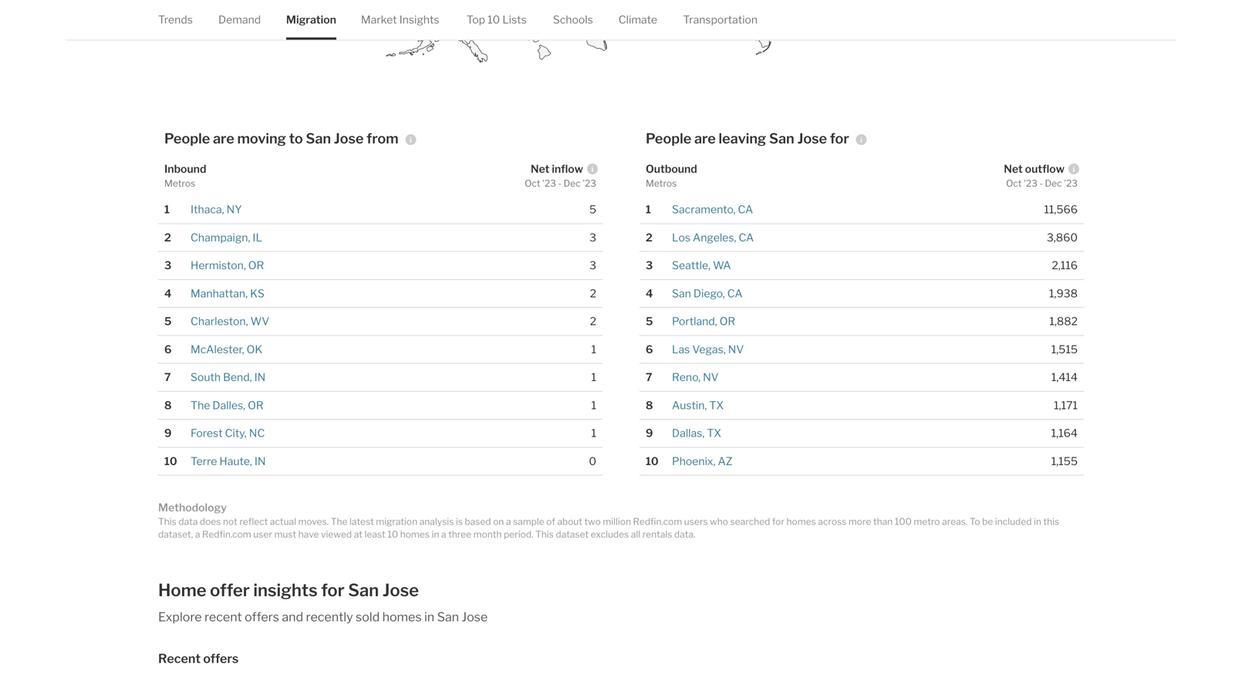 Task type: vqa. For each thing, say whether or not it's contained in the screenshot.


Task type: locate. For each thing, give the bounding box(es) containing it.
2 oct from the left
[[1006, 178, 1022, 189]]

or right portland,
[[720, 315, 736, 328]]

migration
[[376, 516, 418, 527]]

dec down inflow
[[564, 178, 581, 189]]

2
[[164, 231, 171, 244], [646, 231, 653, 244], [590, 287, 597, 300], [590, 315, 597, 328]]

who
[[710, 516, 729, 527]]

people are moving to san jose from
[[164, 130, 399, 147]]

8 left austin,
[[646, 399, 653, 412]]

1 horizontal spatial 8
[[646, 399, 653, 412]]

10
[[488, 13, 500, 26], [164, 455, 177, 468], [646, 455, 659, 468], [388, 529, 398, 540]]

0 horizontal spatial 8
[[164, 399, 172, 412]]

top
[[467, 13, 485, 26]]

1 4 from the left
[[164, 287, 172, 300]]

1 - from the left
[[558, 178, 562, 189]]

oct down net inflow at the top left of the page
[[525, 178, 541, 189]]

1 vertical spatial for
[[772, 516, 785, 527]]

dec down outflow
[[1045, 178, 1062, 189]]

all
[[631, 529, 641, 540]]

7 left 'reno,'
[[646, 371, 653, 384]]

portland, or
[[672, 315, 736, 328]]

and
[[282, 610, 303, 625]]

0 horizontal spatial people
[[164, 130, 210, 147]]

1 people from the left
[[164, 130, 210, 147]]

0 horizontal spatial nv
[[703, 371, 719, 384]]

0 horizontal spatial for
[[321, 580, 345, 601]]

2 vertical spatial ca
[[728, 287, 743, 300]]

or for hermiston, or
[[248, 259, 264, 272]]

sacramento, ca link
[[672, 203, 753, 216]]

7 for people are leaving san jose for
[[646, 371, 653, 384]]

0 horizontal spatial 7
[[164, 371, 171, 384]]

2 4 from the left
[[646, 287, 653, 300]]

ca for san diego, ca
[[728, 287, 743, 300]]

1 vertical spatial tx
[[707, 427, 722, 440]]

4 left san diego, ca
[[646, 287, 653, 300]]

2 net from the left
[[1004, 162, 1023, 175]]

net
[[531, 162, 550, 175], [1004, 162, 1023, 175]]

actual
[[270, 516, 296, 527]]

1 horizontal spatial -
[[1040, 178, 1043, 189]]

2 6 from the left
[[646, 343, 653, 356]]

5 for people are moving to san jose from
[[164, 315, 172, 328]]

metros
[[164, 178, 195, 189], [646, 178, 677, 189]]

in
[[254, 371, 266, 384], [255, 455, 266, 468]]

month
[[474, 529, 502, 540]]

1 horizontal spatial oct '23 - dec '23
[[1006, 178, 1078, 189]]

0 horizontal spatial redfin.com
[[202, 529, 251, 540]]

1 horizontal spatial 4
[[646, 287, 653, 300]]

seattle, wa link
[[672, 259, 731, 272]]

are left moving
[[213, 130, 234, 147]]

metros down inbound
[[164, 178, 195, 189]]

0 horizontal spatial metros
[[164, 178, 195, 189]]

1 oct from the left
[[525, 178, 541, 189]]

1 in from the top
[[254, 371, 266, 384]]

ithaca,
[[191, 203, 224, 216]]

1 horizontal spatial people
[[646, 130, 692, 147]]

0 horizontal spatial oct
[[525, 178, 541, 189]]

0 vertical spatial the
[[191, 399, 210, 412]]

2 horizontal spatial 5
[[646, 315, 653, 328]]

0 vertical spatial tx
[[710, 399, 724, 412]]

9 for people are leaving san jose for
[[646, 427, 653, 440]]

migration link
[[286, 0, 336, 40]]

1 dec from the left
[[564, 178, 581, 189]]

0 vertical spatial in
[[254, 371, 266, 384]]

homes right sold
[[383, 610, 422, 625]]

2 dec from the left
[[1045, 178, 1062, 189]]

charleston,
[[191, 315, 248, 328]]

terre haute, in
[[191, 455, 266, 468]]

6 for people are moving to san jose from
[[164, 343, 172, 356]]

ny
[[227, 203, 242, 216]]

more
[[849, 516, 872, 527]]

metros for people are moving to san jose from
[[164, 178, 195, 189]]

1 vertical spatial in
[[255, 455, 266, 468]]

2 8 from the left
[[646, 399, 653, 412]]

must
[[274, 529, 296, 540]]

1,882
[[1050, 315, 1078, 328]]

across
[[818, 516, 847, 527]]

1 are from the left
[[213, 130, 234, 147]]

2 oct '23 - dec '23 from the left
[[1006, 178, 1078, 189]]

1 6 from the left
[[164, 343, 172, 356]]

portland,
[[672, 315, 718, 328]]

offers right recent
[[203, 651, 239, 666]]

oct '23 - dec '23
[[525, 178, 597, 189], [1006, 178, 1078, 189]]

home offer insights for san jose
[[158, 580, 419, 601]]

10 right top
[[488, 13, 500, 26]]

0 horizontal spatial 9
[[164, 427, 172, 440]]

1 vertical spatial nv
[[703, 371, 719, 384]]

0 vertical spatial redfin.com
[[633, 516, 682, 527]]

for
[[830, 130, 850, 147], [772, 516, 785, 527], [321, 580, 345, 601]]

ca right 'angeles,'
[[739, 231, 754, 244]]

9 left forest
[[164, 427, 172, 440]]

2 metros from the left
[[646, 178, 677, 189]]

1 for mcalester, ok
[[592, 343, 597, 356]]

0 vertical spatial homes
[[787, 516, 816, 527]]

in down analysis on the bottom left of the page
[[432, 529, 439, 540]]

4 for people are moving to san jose from
[[164, 287, 172, 300]]

9 for people are moving to san jose from
[[164, 427, 172, 440]]

sample
[[513, 516, 545, 527]]

south bend, in link
[[191, 371, 266, 384]]

10 left phoenix,
[[646, 455, 659, 468]]

metros down outbound
[[646, 178, 677, 189]]

0 horizontal spatial dec
[[564, 178, 581, 189]]

recently
[[306, 610, 353, 625]]

0 horizontal spatial 6
[[164, 343, 172, 356]]

1 horizontal spatial this
[[536, 529, 554, 540]]

0 horizontal spatial the
[[191, 399, 210, 412]]

phoenix, az
[[672, 455, 733, 468]]

the down south
[[191, 399, 210, 412]]

in left this
[[1034, 516, 1042, 527]]

million
[[603, 516, 631, 527]]

oct '23 - dec '23 down net inflow at the top left of the page
[[525, 178, 597, 189]]

diego,
[[694, 287, 725, 300]]

1 8 from the left
[[164, 399, 172, 412]]

moving
[[237, 130, 286, 147]]

2 in from the top
[[255, 455, 266, 468]]

1 horizontal spatial dec
[[1045, 178, 1062, 189]]

1 horizontal spatial are
[[695, 130, 716, 147]]

market insights
[[361, 13, 440, 26]]

3,860
[[1047, 231, 1078, 244]]

4 left manhattan,
[[164, 287, 172, 300]]

6 left las on the right
[[646, 343, 653, 356]]

1 horizontal spatial for
[[772, 516, 785, 527]]

san diego, ca link
[[672, 287, 743, 300]]

1 vertical spatial the
[[331, 516, 348, 527]]

the dalles, or
[[191, 399, 264, 412]]

recent
[[158, 651, 201, 666]]

'23 down inflow
[[583, 178, 597, 189]]

oct down net outflow at right top
[[1006, 178, 1022, 189]]

2 vertical spatial for
[[321, 580, 345, 601]]

or for portland, or
[[720, 315, 736, 328]]

0 horizontal spatial 5
[[164, 315, 172, 328]]

explore
[[158, 610, 202, 625]]

8 for people are moving to san jose from
[[164, 399, 172, 412]]

sold
[[356, 610, 380, 625]]

in right sold
[[424, 610, 435, 625]]

at
[[354, 529, 363, 540]]

tx right austin,
[[710, 399, 724, 412]]

metros for people are leaving san jose for
[[646, 178, 677, 189]]

or right dalles, at the bottom left of the page
[[248, 399, 264, 412]]

6 for people are leaving san jose for
[[646, 343, 653, 356]]

0 vertical spatial or
[[248, 259, 264, 272]]

homes left across
[[787, 516, 816, 527]]

outbound
[[646, 162, 697, 175]]

vegas,
[[693, 343, 726, 356]]

1,515
[[1052, 343, 1078, 356]]

1 horizontal spatial net
[[1004, 162, 1023, 175]]

1 vertical spatial or
[[720, 315, 736, 328]]

reflect
[[239, 516, 268, 527]]

3 '23 from the left
[[1024, 178, 1038, 189]]

nv right vegas,
[[728, 343, 744, 356]]

2 people from the left
[[646, 130, 692, 147]]

tx right 'dallas,'
[[707, 427, 722, 440]]

2 horizontal spatial for
[[830, 130, 850, 147]]

9 left 'dallas,'
[[646, 427, 653, 440]]

0 horizontal spatial -
[[558, 178, 562, 189]]

oct '23 - dec '23 for people are leaving san jose for
[[1006, 178, 1078, 189]]

in for south bend, in
[[254, 371, 266, 384]]

10 inside top 10 lists link
[[488, 13, 500, 26]]

user
[[253, 529, 272, 540]]

ca right diego,
[[728, 287, 743, 300]]

this
[[158, 516, 177, 527], [536, 529, 554, 540]]

1 horizontal spatial offers
[[245, 610, 279, 625]]

1 horizontal spatial metros
[[646, 178, 677, 189]]

nv right 'reno,'
[[703, 371, 719, 384]]

ok
[[247, 343, 263, 356]]

haute,
[[219, 455, 252, 468]]

los
[[672, 231, 691, 244]]

2 vertical spatial in
[[424, 610, 435, 625]]

0 vertical spatial nv
[[728, 343, 744, 356]]

ca
[[738, 203, 753, 216], [739, 231, 754, 244], [728, 287, 743, 300]]

san
[[306, 130, 331, 147], [769, 130, 795, 147], [672, 287, 691, 300], [348, 580, 379, 601], [437, 610, 459, 625]]

1 net from the left
[[531, 162, 550, 175]]

- down net inflow at the top left of the page
[[558, 178, 562, 189]]

a down data on the left
[[195, 529, 200, 540]]

0 horizontal spatial oct '23 - dec '23
[[525, 178, 597, 189]]

a right on
[[506, 516, 511, 527]]

net left outflow
[[1004, 162, 1023, 175]]

1 horizontal spatial a
[[441, 529, 446, 540]]

offers left and
[[245, 610, 279, 625]]

10 down migration at bottom
[[388, 529, 398, 540]]

or up "ks"
[[248, 259, 264, 272]]

1 for south bend, in
[[592, 371, 597, 384]]

2 are from the left
[[695, 130, 716, 147]]

excludes
[[591, 529, 629, 540]]

about
[[557, 516, 583, 527]]

7 left south
[[164, 371, 171, 384]]

in right bend,
[[254, 371, 266, 384]]

1 horizontal spatial oct
[[1006, 178, 1022, 189]]

1 '23 from the left
[[543, 178, 556, 189]]

oct '23 - dec '23 down outflow
[[1006, 178, 1078, 189]]

1 horizontal spatial 9
[[646, 427, 653, 440]]

forest city, nc link
[[191, 427, 265, 440]]

in right haute,
[[255, 455, 266, 468]]

1 horizontal spatial 7
[[646, 371, 653, 384]]

net left inflow
[[531, 162, 550, 175]]

people up inbound
[[164, 130, 210, 147]]

0 vertical spatial this
[[158, 516, 177, 527]]

'23 up 11,566
[[1064, 178, 1078, 189]]

1 9 from the left
[[164, 427, 172, 440]]

- for people are moving to san jose from
[[558, 178, 562, 189]]

are for leaving
[[695, 130, 716, 147]]

analysis
[[420, 516, 454, 527]]

9
[[164, 427, 172, 440], [646, 427, 653, 440]]

0 horizontal spatial 4
[[164, 287, 172, 300]]

redfin.com down not in the left of the page
[[202, 529, 251, 540]]

1 horizontal spatial the
[[331, 516, 348, 527]]

1 vertical spatial offers
[[203, 651, 239, 666]]

1 oct '23 - dec '23 from the left
[[525, 178, 597, 189]]

this up dataset,
[[158, 516, 177, 527]]

hermiston, or link
[[191, 259, 264, 272]]

homes down migration at bottom
[[400, 529, 430, 540]]

1 metros from the left
[[164, 178, 195, 189]]

1 horizontal spatial 6
[[646, 343, 653, 356]]

- down outflow
[[1040, 178, 1043, 189]]

8 left the dalles, or link
[[164, 399, 172, 412]]

top 10 lists
[[467, 13, 527, 26]]

on
[[493, 516, 504, 527]]

2 - from the left
[[1040, 178, 1043, 189]]

people up outbound
[[646, 130, 692, 147]]

ca right the sacramento, at the right top of the page
[[738, 203, 753, 216]]

'23 down net inflow at the top left of the page
[[543, 178, 556, 189]]

redfin.com up rentals on the right of page
[[633, 516, 682, 527]]

-
[[558, 178, 562, 189], [1040, 178, 1043, 189]]

a down analysis on the bottom left of the page
[[441, 529, 446, 540]]

'23 down net outflow at right top
[[1024, 178, 1038, 189]]

hermiston,
[[191, 259, 246, 272]]

the up viewed
[[331, 516, 348, 527]]

schools link
[[553, 0, 593, 40]]

dec
[[564, 178, 581, 189], [1045, 178, 1062, 189]]

demand link
[[218, 0, 261, 40]]

1 for the dalles, or
[[592, 399, 597, 412]]

tx for austin, tx
[[710, 399, 724, 412]]

2 7 from the left
[[646, 371, 653, 384]]

0 horizontal spatial net
[[531, 162, 550, 175]]

0 horizontal spatial are
[[213, 130, 234, 147]]

0 vertical spatial in
[[1034, 516, 1042, 527]]

are left leaving
[[695, 130, 716, 147]]

2 9 from the left
[[646, 427, 653, 440]]

reno, nv
[[672, 371, 719, 384]]

1 vertical spatial ca
[[739, 231, 754, 244]]

0 vertical spatial offers
[[245, 610, 279, 625]]

outflow
[[1025, 162, 1065, 175]]

6 left mcalester,
[[164, 343, 172, 356]]

this down of
[[536, 529, 554, 540]]

champaign,
[[191, 231, 250, 244]]

1 7 from the left
[[164, 371, 171, 384]]

people for people are leaving san jose for
[[646, 130, 692, 147]]

0 horizontal spatial offers
[[203, 651, 239, 666]]

climate link
[[619, 0, 658, 40]]



Task type: describe. For each thing, give the bounding box(es) containing it.
1 vertical spatial redfin.com
[[202, 529, 251, 540]]

8 for people are leaving san jose for
[[646, 399, 653, 412]]

trends link
[[158, 0, 193, 40]]

1 vertical spatial homes
[[400, 529, 430, 540]]

2 '23 from the left
[[583, 178, 597, 189]]

home
[[158, 580, 206, 601]]

1 vertical spatial in
[[432, 529, 439, 540]]

1 horizontal spatial redfin.com
[[633, 516, 682, 527]]

phoenix,
[[672, 455, 716, 468]]

1 vertical spatial this
[[536, 529, 554, 540]]

0 vertical spatial for
[[830, 130, 850, 147]]

demand
[[218, 13, 261, 26]]

oct '23 - dec '23 for people are moving to san jose from
[[525, 178, 597, 189]]

charleston, wv
[[191, 315, 269, 328]]

2,116
[[1052, 259, 1078, 272]]

does
[[200, 516, 221, 527]]

terre haute, in link
[[191, 455, 266, 468]]

this
[[1044, 516, 1060, 527]]

100
[[895, 516, 912, 527]]

included
[[995, 516, 1032, 527]]

wa
[[713, 259, 731, 272]]

0 horizontal spatial a
[[195, 529, 200, 540]]

il
[[253, 231, 262, 244]]

for inside methodology this data does not reflect actual moves. the latest migration analysis is based on a sample of about two million redfin.com users who searched for homes across more than 100 metro areas. to be included in this dataset, a redfin.com user must have viewed at least 10 homes in a three month period. this dataset excludes all rentals data.
[[772, 516, 785, 527]]

transportation
[[683, 13, 758, 26]]

period.
[[504, 529, 534, 540]]

recent
[[205, 610, 242, 625]]

south
[[191, 371, 221, 384]]

people for people are moving to san jose from
[[164, 130, 210, 147]]

las vegas, nv link
[[672, 343, 744, 356]]

data.
[[674, 529, 696, 540]]

market insights link
[[361, 0, 440, 40]]

terre
[[191, 455, 217, 468]]

1,171
[[1054, 399, 1078, 412]]

the dalles, or link
[[191, 399, 264, 412]]

manhattan, ks link
[[191, 287, 265, 300]]

dec for people are leaving san jose for
[[1045, 178, 1062, 189]]

from
[[367, 130, 399, 147]]

to
[[289, 130, 303, 147]]

tx for dallas, tx
[[707, 427, 722, 440]]

4 '23 from the left
[[1064, 178, 1078, 189]]

the inside methodology this data does not reflect actual moves. the latest migration analysis is based on a sample of about two million redfin.com users who searched for homes across more than 100 metro areas. to be included in this dataset, a redfin.com user must have viewed at least 10 homes in a three month period. this dataset excludes all rentals data.
[[331, 516, 348, 527]]

are for moving
[[213, 130, 234, 147]]

migration
[[286, 13, 336, 26]]

los angeles, ca
[[672, 231, 754, 244]]

forest
[[191, 427, 223, 440]]

- for people are leaving san jose for
[[1040, 178, 1043, 189]]

7 for people are moving to san jose from
[[164, 371, 171, 384]]

net inflow
[[531, 162, 583, 175]]

wv
[[250, 315, 269, 328]]

las
[[672, 343, 690, 356]]

los angeles, ca link
[[672, 231, 754, 244]]

0 vertical spatial ca
[[738, 203, 753, 216]]

ks
[[250, 287, 265, 300]]

lists
[[503, 13, 527, 26]]

oct for people are moving to san jose from
[[525, 178, 541, 189]]

users
[[684, 516, 708, 527]]

dataset,
[[158, 529, 193, 540]]

dallas, tx link
[[672, 427, 722, 440]]

explore recent offers and recently sold homes in san jose
[[158, 610, 488, 625]]

net for people are moving to san jose from
[[531, 162, 550, 175]]

in for terre haute, in
[[255, 455, 266, 468]]

1,164
[[1052, 427, 1078, 440]]

methodology this data does not reflect actual moves. the latest migration analysis is based on a sample of about two million redfin.com users who searched for homes across more than 100 metro areas. to be included in this dataset, a redfin.com user must have viewed at least 10 homes in a three month period. this dataset excludes all rentals data.
[[158, 501, 1060, 540]]

inbound
[[164, 162, 206, 175]]

searched
[[730, 516, 770, 527]]

san diego, ca
[[672, 287, 743, 300]]

austin, tx
[[672, 399, 724, 412]]

dec for people are moving to san jose from
[[564, 178, 581, 189]]

0 horizontal spatial this
[[158, 516, 177, 527]]

las vegas, nv
[[672, 343, 744, 356]]

nc
[[249, 427, 265, 440]]

latest
[[350, 516, 374, 527]]

charleston, wv link
[[191, 315, 269, 328]]

portland, or link
[[672, 315, 736, 328]]

have
[[298, 529, 319, 540]]

1 horizontal spatial nv
[[728, 343, 744, 356]]

1 for forest city, nc
[[592, 427, 597, 440]]

2 vertical spatial homes
[[383, 610, 422, 625]]

viewed
[[321, 529, 352, 540]]

manhattan,
[[191, 287, 248, 300]]

1 horizontal spatial 5
[[590, 203, 597, 216]]

to
[[970, 516, 981, 527]]

reno,
[[672, 371, 701, 384]]

oct for people are leaving san jose for
[[1006, 178, 1022, 189]]

champaign, il link
[[191, 231, 262, 244]]

sacramento,
[[672, 203, 736, 216]]

offer
[[210, 580, 250, 601]]

recent offers
[[158, 651, 239, 666]]

mcalester,
[[191, 343, 244, 356]]

dalles,
[[213, 399, 246, 412]]

4 for people are leaving san jose for
[[646, 287, 653, 300]]

is
[[456, 516, 463, 527]]

dallas,
[[672, 427, 705, 440]]

1,938
[[1050, 287, 1078, 300]]

2 horizontal spatial a
[[506, 516, 511, 527]]

champaign, il
[[191, 231, 262, 244]]

0
[[589, 455, 597, 468]]

phoenix, az link
[[672, 455, 733, 468]]

10 inside methodology this data does not reflect actual moves. the latest migration analysis is based on a sample of about two million redfin.com users who searched for homes across more than 100 metro areas. to be included in this dataset, a redfin.com user must have viewed at least 10 homes in a three month period. this dataset excludes all rentals data.
[[388, 529, 398, 540]]

rentals
[[643, 529, 672, 540]]

methodology
[[158, 501, 227, 514]]

manhattan, ks
[[191, 287, 265, 300]]

inflow
[[552, 162, 583, 175]]

ca for los angeles, ca
[[739, 231, 754, 244]]

2 vertical spatial or
[[248, 399, 264, 412]]

moves.
[[298, 516, 329, 527]]

mcalester, ok
[[191, 343, 263, 356]]

trends
[[158, 13, 193, 26]]

1,155
[[1052, 455, 1078, 468]]

hermiston, or
[[191, 259, 264, 272]]

5 for people are leaving san jose for
[[646, 315, 653, 328]]

net for people are leaving san jose for
[[1004, 162, 1023, 175]]

dataset
[[556, 529, 589, 540]]

10 left terre
[[164, 455, 177, 468]]

ithaca, ny link
[[191, 203, 242, 216]]

of
[[547, 516, 555, 527]]



